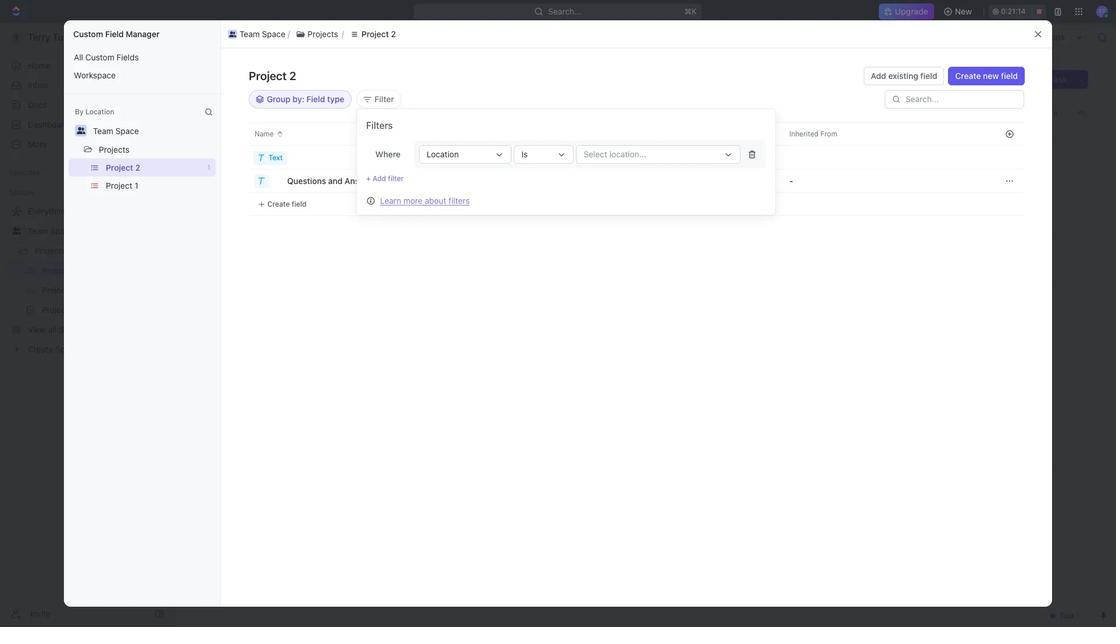 Task type: describe. For each thing, give the bounding box(es) containing it.
list
[[261, 107, 275, 117]]

inherited
[[790, 130, 819, 138]]

Search... text field
[[906, 95, 1017, 104]]

create field button
[[254, 197, 311, 211]]

list link
[[259, 104, 275, 121]]

hide button
[[965, 104, 1000, 121]]

2 status from the top
[[812, 176, 832, 184]]

add description
[[188, 441, 247, 451]]

filter
[[375, 94, 394, 104]]

learn more about filters link
[[380, 196, 470, 206]]

column header down board link
[[221, 123, 230, 146]]

create for create new field
[[955, 71, 981, 81]]

spaces
[[9, 188, 34, 197]]

field
[[105, 29, 124, 39]]

task sidebar content section
[[744, 63, 988, 599]]

create new field button
[[949, 67, 1025, 85]]

fields inside button
[[117, 52, 139, 62]]

project 1 button
[[101, 177, 216, 195]]

cell inside press space to select this row. row
[[221, 170, 250, 193]]

Edit task name text field
[[165, 310, 665, 332]]

created
[[782, 110, 807, 119]]

where
[[376, 149, 401, 159]]

column header down search button
[[890, 123, 995, 146]]

date created
[[673, 130, 717, 138]]

calendar
[[297, 107, 331, 117]]

4 changed from the top
[[782, 222, 810, 231]]

created on nov 17
[[810, 44, 870, 53]]

table link
[[350, 104, 373, 121]]

2 horizontal spatial projects link
[[251, 30, 299, 44]]

4 status from the top
[[812, 222, 832, 231]]

1 horizontal spatial project 2 link
[[306, 30, 358, 44]]

user group image
[[229, 31, 236, 37]]

subtasks button
[[211, 478, 261, 499]]

answers inside custom fields element
[[243, 545, 275, 555]]

learn more about filters
[[380, 196, 470, 206]]

is
[[522, 149, 528, 159]]

name row
[[221, 123, 424, 146]]

is button
[[514, 145, 574, 164]]

all custom fields
[[74, 52, 139, 62]]

subtasks
[[216, 483, 256, 494]]

projects inside tree
[[35, 246, 66, 256]]

automations button
[[1011, 28, 1071, 46]]

gantt
[[395, 107, 416, 117]]

workspace button
[[69, 66, 216, 84]]

project 1
[[106, 181, 138, 191]]

empty field button
[[165, 572, 249, 590]]

0:21:14 button
[[989, 5, 1047, 19]]

dashboards
[[28, 120, 73, 130]]

date
[[673, 130, 689, 138]]

docs link
[[5, 96, 169, 115]]

user group image
[[12, 228, 21, 235]]

2 inside button
[[391, 29, 396, 39]]

1 horizontal spatial projects link
[[216, 44, 246, 53]]

upgrade
[[895, 6, 928, 16]]

from
[[821, 130, 837, 138]]

2 horizontal spatial task
[[1050, 74, 1067, 84]]

created for created on nov 17
[[810, 44, 836, 53]]

8686faf0v button
[[208, 285, 253, 299]]

field right existing
[[921, 71, 937, 81]]

questions inside custom fields element
[[187, 545, 225, 555]]

field right the new
[[1001, 71, 1018, 81]]

add description button
[[169, 437, 661, 456]]

you created this task
[[767, 110, 836, 119]]

location...
[[610, 149, 646, 159]]

search...
[[549, 6, 582, 16]]

project 2 inside button
[[362, 29, 396, 39]]

in
[[216, 164, 223, 173]]

1 button
[[260, 201, 276, 213]]

new
[[983, 71, 999, 81]]

1 horizontal spatial team space link
[[181, 30, 244, 44]]

to do
[[216, 275, 238, 284]]

select
[[584, 149, 607, 159]]

+ add filter
[[366, 174, 404, 183]]

invite
[[30, 609, 50, 619]]

1 you from the top
[[767, 110, 780, 119]]

custom field manager
[[73, 29, 160, 39]]

2 vertical spatial task
[[234, 202, 252, 212]]

location(s)
[[441, 130, 478, 138]]

inbox link
[[5, 76, 169, 95]]

board link
[[215, 104, 240, 121]]

projects / project 2
[[216, 44, 292, 53]]

17
[[863, 44, 870, 53]]

1 horizontal spatial task
[[328, 164, 343, 173]]

5 you from the top
[[767, 222, 780, 231]]

create new field
[[955, 71, 1018, 81]]

team left user group icon
[[195, 32, 216, 42]]

on
[[838, 44, 846, 53]]

questions and answers button
[[286, 172, 385, 190]]

name
[[255, 130, 274, 138]]

2 from from the top
[[834, 176, 850, 184]]

all
[[74, 52, 83, 62]]

customize button
[[1002, 104, 1062, 121]]

list containing team space
[[226, 27, 1031, 41]]

1 from from the top
[[834, 129, 850, 138]]

questions and answers inside button
[[287, 176, 378, 186]]

task
[[823, 110, 836, 119]]

clickbot
[[767, 148, 795, 156]]

column header down "board"
[[221, 123, 250, 146]]

by
[[585, 130, 593, 138]]

workspace
[[74, 70, 116, 80]]

calendar link
[[294, 104, 331, 121]]

by
[[75, 108, 84, 116]]

hide for hide dropdown button
[[979, 107, 996, 117]]

empty field
[[198, 576, 242, 585]]

questions and answers inside custom fields element
[[187, 545, 275, 555]]

all custom fields button
[[69, 48, 216, 66]]

row containing location(s)
[[424, 123, 995, 146]]

space inside tree
[[50, 226, 74, 236]]

board
[[217, 107, 240, 117]]

more
[[404, 196, 423, 206]]

0 vertical spatial add task button
[[1025, 70, 1074, 89]]

list containing project 2
[[64, 159, 220, 195]]

questions inside questions and answers button
[[287, 176, 326, 186]]

task sidebar navigation tab list
[[993, 70, 1019, 138]]

automations
[[1017, 32, 1065, 42]]

text
[[269, 153, 283, 162]]

inherited from
[[790, 130, 837, 138]]

project 2 button
[[344, 27, 402, 41]]

3 you from the top
[[767, 176, 780, 184]]

create field
[[267, 200, 307, 208]]

Search tasks... text field
[[972, 132, 1088, 149]]

home link
[[5, 56, 169, 75]]

0 horizontal spatial project 2 link
[[258, 44, 292, 53]]

sidebar navigation
[[0, 23, 174, 628]]

add inside button
[[871, 71, 886, 81]]

2 you changed status from from the top
[[767, 176, 852, 184]]

custom for custom fields
[[165, 518, 203, 530]]

list containing all custom fields
[[64, 48, 220, 84]]

team space /
[[195, 32, 249, 42]]



Task type: locate. For each thing, give the bounding box(es) containing it.
status inside you changed status from complete
[[812, 194, 832, 203]]

0 vertical spatial add task
[[1032, 74, 1067, 84]]

1 horizontal spatial create
[[955, 71, 981, 81]]

row
[[424, 123, 995, 146]]

tree inside "sidebar" navigation
[[5, 202, 169, 359]]

0 horizontal spatial create
[[267, 200, 290, 208]]

team space
[[240, 29, 285, 39], [93, 126, 139, 136], [28, 226, 74, 236]]

1 vertical spatial create
[[267, 200, 290, 208]]

customize
[[1017, 107, 1058, 117]]

fields up workspace button
[[117, 52, 139, 62]]

you changed status from up you changed status from complete
[[767, 176, 852, 184]]

hide inside button
[[603, 136, 619, 145]]

and inside custom fields element
[[227, 545, 241, 555]]

0 vertical spatial task
[[1050, 74, 1067, 84]]

inbox
[[28, 80, 48, 90]]

0 horizontal spatial team space button
[[88, 122, 144, 140]]

fields down subtasks button
[[206, 518, 235, 530]]

1 vertical spatial fields
[[206, 518, 235, 530]]

0 vertical spatial create
[[955, 71, 981, 81]]

0 vertical spatial location
[[86, 108, 114, 116]]

location inside dropdown button
[[427, 149, 459, 159]]

1 vertical spatial add task button
[[298, 162, 348, 176]]

changed down created
[[782, 129, 810, 138]]

project 2 link
[[306, 30, 358, 44], [258, 44, 292, 53]]

press space to select this row. row
[[424, 147, 995, 170], [221, 169, 424, 193], [424, 170, 995, 193], [424, 193, 995, 216]]

team inside list
[[240, 29, 260, 39]]

to
[[216, 275, 225, 284]]

2 horizontal spatial /
[[302, 32, 304, 42]]

projects link inside tree
[[35, 242, 136, 260]]

field inside questions and answers row group
[[292, 200, 307, 208]]

create inside questions and answers row group
[[267, 200, 290, 208]]

eloisefrancis23@gmail.
[[850, 148, 929, 156]]

grid containing questions and answers
[[221, 123, 1024, 598]]

0 horizontal spatial filters
[[366, 120, 393, 131]]

2
[[391, 29, 396, 39], [350, 32, 355, 42], [287, 44, 292, 53], [257, 69, 267, 88], [289, 69, 296, 83], [135, 163, 140, 173], [276, 164, 280, 173]]

1 horizontal spatial hide
[[979, 107, 996, 117]]

eloisefrancis23@gmail. com
[[767, 148, 929, 166]]

created by
[[557, 130, 593, 138]]

0 horizontal spatial task
[[234, 202, 252, 212]]

team
[[240, 29, 260, 39], [195, 32, 216, 42], [93, 126, 113, 136], [28, 226, 48, 236]]

you down complete
[[767, 222, 780, 231]]

you up clickbot
[[767, 129, 780, 138]]

progress
[[225, 164, 263, 173]]

add left description
[[188, 441, 203, 451]]

team right user group image
[[28, 226, 48, 236]]

create
[[955, 71, 981, 81], [267, 200, 290, 208]]

1 vertical spatial answers
[[243, 545, 275, 555]]

0 vertical spatial and
[[328, 176, 343, 186]]

description
[[205, 441, 247, 451]]

team space up projects / project 2
[[240, 29, 285, 39]]

1 vertical spatial custom
[[85, 52, 114, 62]]

+
[[366, 174, 371, 183]]

1 vertical spatial team space button
[[88, 122, 144, 140]]

0 vertical spatial custom
[[73, 29, 103, 39]]

0 vertical spatial questions
[[287, 176, 326, 186]]

empty
[[198, 576, 223, 585]]

0 horizontal spatial created
[[557, 130, 583, 138]]

created left on
[[810, 44, 836, 53]]

changed up complete
[[782, 194, 810, 203]]

task down name row at the top
[[328, 164, 343, 173]]

field right 1 button
[[292, 200, 307, 208]]

select location... button
[[576, 145, 741, 164]]

you changed status from complete
[[767, 194, 852, 212]]

answers
[[345, 176, 378, 186], [243, 545, 275, 555]]

1 horizontal spatial team space
[[93, 126, 139, 136]]

hide down "search..." text field
[[979, 107, 996, 117]]

questions down custom fields
[[187, 545, 225, 555]]

custom inside custom fields dropdown button
[[165, 518, 203, 530]]

team space for the leftmost team space button
[[93, 126, 139, 136]]

add task up customize
[[1032, 74, 1067, 84]]

share
[[882, 44, 904, 53]]

1 horizontal spatial questions
[[287, 176, 326, 186]]

team space link inside tree
[[28, 222, 166, 241]]

favorites
[[9, 169, 40, 177]]

and up empty field
[[227, 545, 241, 555]]

add task button
[[1025, 70, 1074, 89], [298, 162, 348, 176]]

0 vertical spatial team space
[[240, 29, 285, 39]]

1 horizontal spatial questions and answers
[[287, 176, 378, 186]]

1 you changed status from from the top
[[767, 129, 852, 138]]

home
[[28, 60, 50, 70]]

assignees button
[[470, 134, 524, 148]]

upgrade link
[[879, 3, 934, 20]]

1 vertical spatial add task
[[312, 164, 343, 173]]

questions and answers up empty field
[[187, 545, 275, 555]]

0 horizontal spatial questions and answers
[[187, 545, 275, 555]]

questions and answers row group
[[221, 147, 454, 216]]

you changed status from down you changed status from complete
[[767, 222, 852, 231]]

press space to select this row. row inside questions and answers row group
[[221, 169, 424, 193]]

1 vertical spatial projects button
[[94, 140, 135, 159]]

status down eloisefrancis23@gmail. com
[[812, 194, 832, 203]]

row group
[[995, 147, 1024, 216]]

0 horizontal spatial answers
[[243, 545, 275, 555]]

in progress
[[216, 164, 263, 173]]

1 vertical spatial list
[[64, 48, 220, 84]]

cell
[[424, 147, 541, 170], [541, 147, 657, 170], [657, 147, 773, 170], [773, 147, 890, 170], [890, 147, 995, 170], [995, 147, 1024, 170], [221, 170, 250, 193], [424, 170, 541, 193], [541, 170, 657, 193], [657, 170, 773, 193], [890, 170, 995, 193], [424, 193, 541, 216], [541, 193, 657, 216], [657, 193, 773, 216], [773, 193, 890, 216], [890, 193, 995, 216], [995, 193, 1024, 216]]

1 horizontal spatial team space button
[[226, 27, 288, 41]]

2 vertical spatial team space
[[28, 226, 74, 236]]

task left 1 button
[[234, 202, 252, 212]]

status down you changed status from complete
[[812, 222, 832, 231]]

select location...
[[584, 149, 646, 159]]

created for created by
[[557, 130, 583, 138]]

you left created
[[767, 110, 780, 119]]

1 horizontal spatial add task button
[[1025, 70, 1074, 89]]

0 horizontal spatial projects button
[[94, 140, 135, 159]]

and
[[328, 176, 343, 186], [227, 545, 241, 555]]

⌘k
[[685, 6, 697, 16]]

add existing field button
[[864, 67, 944, 85]]

you changed status from down this
[[767, 129, 852, 138]]

0 vertical spatial answers
[[345, 176, 378, 186]]

tree
[[5, 202, 169, 359]]

1 vertical spatial questions
[[187, 545, 225, 555]]

filters down table
[[366, 120, 393, 131]]

press space to select this row. row containing questions and answers
[[221, 169, 424, 193]]

filter
[[388, 174, 404, 183]]

team space link
[[181, 30, 244, 44], [28, 222, 166, 241]]

fields
[[117, 52, 139, 62], [206, 518, 235, 530]]

2 vertical spatial custom
[[165, 518, 203, 530]]

0 vertical spatial filters
[[366, 120, 393, 131]]

team space right user group image
[[28, 226, 74, 236]]

3 changed from the top
[[782, 194, 810, 203]]

team down by location
[[93, 126, 113, 136]]

0 vertical spatial projects button
[[290, 27, 344, 41]]

add task button down name row at the top
[[298, 162, 348, 176]]

1 vertical spatial task
[[328, 164, 343, 173]]

0 horizontal spatial add task
[[312, 164, 343, 173]]

1 vertical spatial filters
[[449, 196, 470, 206]]

you changed status from
[[767, 129, 852, 138], [767, 176, 852, 184], [767, 222, 852, 231]]

status up you changed status from complete
[[812, 176, 832, 184]]

1 horizontal spatial fields
[[206, 518, 235, 530]]

location button
[[419, 145, 512, 164]]

2 changed from the top
[[782, 176, 810, 184]]

3 you changed status from from the top
[[767, 222, 852, 231]]

questions up create field
[[287, 176, 326, 186]]

0:21:14
[[1001, 7, 1026, 16]]

1 horizontal spatial filters
[[449, 196, 470, 206]]

space
[[262, 29, 285, 39], [218, 32, 241, 42], [115, 126, 139, 136], [50, 226, 74, 236]]

project 2
[[362, 29, 396, 39], [321, 32, 355, 42], [202, 69, 271, 88], [249, 69, 296, 83], [106, 163, 140, 173]]

1 horizontal spatial and
[[328, 176, 343, 186]]

task up customize
[[1050, 74, 1067, 84]]

custom fields element
[[165, 538, 665, 590]]

and inside button
[[328, 176, 343, 186]]

3 from from the top
[[834, 194, 850, 203]]

1 status from the top
[[812, 129, 832, 138]]

8686faf0v
[[213, 288, 249, 297]]

tree containing team space
[[5, 202, 169, 359]]

1 vertical spatial and
[[227, 545, 241, 555]]

hide for hide button
[[603, 136, 619, 145]]

list
[[226, 27, 1031, 41], [64, 48, 220, 84], [64, 159, 220, 195]]

team space down by location
[[93, 126, 139, 136]]

team space for team space link in the tree
[[28, 226, 74, 236]]

and left + on the top left of the page
[[328, 176, 343, 186]]

create for create field
[[267, 200, 290, 208]]

press space to select this row. row containing -
[[424, 170, 995, 193]]

4 you from the top
[[767, 194, 780, 203]]

hide up select location... at the top of the page
[[603, 136, 619, 145]]

0 horizontal spatial hide
[[603, 136, 619, 145]]

add right + on the top left of the page
[[373, 174, 386, 183]]

create right task 1
[[267, 200, 290, 208]]

0 vertical spatial hide
[[979, 107, 996, 117]]

location down location(s)
[[427, 149, 459, 159]]

search
[[932, 107, 959, 117]]

0 vertical spatial team space link
[[181, 30, 244, 44]]

new button
[[939, 2, 979, 21]]

0 horizontal spatial team space
[[28, 226, 74, 236]]

new
[[955, 6, 972, 16]]

task
[[1050, 74, 1067, 84], [328, 164, 343, 173], [234, 202, 252, 212]]

answers inside button
[[345, 176, 378, 186]]

2 horizontal spatial team space
[[240, 29, 285, 39]]

manager
[[126, 29, 160, 39]]

grid
[[221, 123, 1024, 598]]

- row group
[[424, 147, 995, 216]]

2 horizontal spatial created
[[810, 44, 836, 53]]

you up complete
[[767, 194, 780, 203]]

1 horizontal spatial answers
[[345, 176, 378, 186]]

add down name row at the top
[[312, 164, 326, 173]]

status down task
[[812, 129, 832, 138]]

1 horizontal spatial created
[[691, 130, 717, 138]]

1 changed from the top
[[782, 129, 810, 138]]

1 horizontal spatial location
[[427, 149, 459, 159]]

0 horizontal spatial add task button
[[298, 162, 348, 176]]

1 vertical spatial team space
[[93, 126, 139, 136]]

custom fields button
[[165, 510, 665, 538]]

questions and answers down name row at the top
[[287, 176, 378, 186]]

1
[[207, 163, 210, 172], [135, 181, 138, 191], [254, 202, 258, 212], [271, 202, 275, 211]]

1 horizontal spatial /
[[251, 44, 253, 53]]

field right empty
[[225, 576, 242, 585]]

1 vertical spatial you changed status from
[[767, 176, 852, 184]]

nov
[[848, 44, 861, 53]]

filters right "about"
[[449, 196, 470, 206]]

field
[[921, 71, 937, 81], [1001, 71, 1018, 81], [292, 200, 307, 208], [225, 576, 242, 585]]

add task button up customize
[[1025, 70, 1074, 89]]

4 from from the top
[[834, 222, 850, 231]]

location right by at the left top
[[86, 108, 114, 116]]

0 vertical spatial fields
[[117, 52, 139, 62]]

add up customize
[[1032, 74, 1048, 84]]

0 horizontal spatial projects link
[[35, 242, 136, 260]]

hide inside dropdown button
[[979, 107, 996, 117]]

1 vertical spatial questions and answers
[[187, 545, 275, 555]]

from inside you changed status from complete
[[834, 194, 850, 203]]

0 horizontal spatial team space link
[[28, 222, 166, 241]]

changed down complete
[[782, 222, 810, 231]]

2 you from the top
[[767, 129, 780, 138]]

team up projects / project 2
[[240, 29, 260, 39]]

docs
[[28, 100, 47, 110]]

team space inside tree
[[28, 226, 74, 236]]

team space button up projects / project 2
[[226, 27, 288, 41]]

project
[[362, 29, 389, 39], [321, 32, 348, 42], [258, 44, 285, 53], [202, 69, 254, 88], [249, 69, 287, 83], [106, 163, 133, 173], [106, 181, 132, 191]]

0 horizontal spatial questions
[[187, 545, 225, 555]]

0 horizontal spatial fields
[[117, 52, 139, 62]]

1 vertical spatial hide
[[603, 136, 619, 145]]

questions and answers
[[287, 176, 378, 186], [187, 545, 275, 555]]

0 vertical spatial questions and answers
[[287, 176, 378, 186]]

team inside tree
[[28, 226, 48, 236]]

custom for custom field manager
[[73, 29, 103, 39]]

you left -
[[767, 176, 780, 184]]

1 vertical spatial team space link
[[28, 222, 166, 241]]

add left existing
[[871, 71, 886, 81]]

filters
[[366, 120, 393, 131], [449, 196, 470, 206]]

1 horizontal spatial add task
[[1032, 74, 1067, 84]]

create left the new
[[955, 71, 981, 81]]

changed inside you changed status from complete
[[782, 194, 810, 203]]

1 vertical spatial location
[[427, 149, 459, 159]]

created
[[810, 44, 836, 53], [557, 130, 583, 138], [691, 130, 717, 138]]

3 status from the top
[[812, 194, 832, 203]]

projects link
[[251, 30, 299, 44], [216, 44, 246, 53], [35, 242, 136, 260]]

0 vertical spatial you changed status from
[[767, 129, 852, 138]]

add task down name row at the top
[[312, 164, 343, 173]]

text button
[[254, 151, 287, 165]]

0 horizontal spatial /
[[246, 32, 249, 42]]

0 horizontal spatial and
[[227, 545, 241, 555]]

projects
[[308, 29, 338, 39], [266, 32, 296, 42], [216, 44, 246, 53], [99, 145, 130, 155], [35, 246, 66, 256]]

complete
[[776, 203, 808, 212]]

task 1
[[234, 202, 258, 212]]

column header
[[221, 123, 230, 146], [221, 123, 250, 146], [890, 123, 995, 146]]

favorites button
[[5, 166, 45, 180]]

-
[[790, 176, 793, 186]]

custom fields
[[165, 518, 235, 530]]

about
[[425, 196, 446, 206]]

changed up you changed status from complete
[[782, 176, 810, 184]]

you
[[767, 110, 780, 119], [767, 129, 780, 138], [767, 176, 780, 184], [767, 194, 780, 203], [767, 222, 780, 231]]

1 horizontal spatial projects button
[[290, 27, 344, 41]]

custom
[[73, 29, 103, 39], [85, 52, 114, 62], [165, 518, 203, 530]]

2 vertical spatial list
[[64, 159, 220, 195]]

0 vertical spatial list
[[226, 27, 1031, 41]]

created left by in the right top of the page
[[557, 130, 583, 138]]

team space button down by location
[[88, 122, 144, 140]]

fields inside dropdown button
[[206, 518, 235, 530]]

do
[[227, 275, 238, 284]]

created right date
[[691, 130, 717, 138]]

0 horizontal spatial location
[[86, 108, 114, 116]]

0 vertical spatial team space button
[[226, 27, 288, 41]]

you inside you changed status from complete
[[767, 194, 780, 203]]

2 vertical spatial you changed status from
[[767, 222, 852, 231]]

add inside button
[[188, 441, 203, 451]]

custom inside all custom fields button
[[85, 52, 114, 62]]



Task type: vqa. For each thing, say whether or not it's contained in the screenshot.


